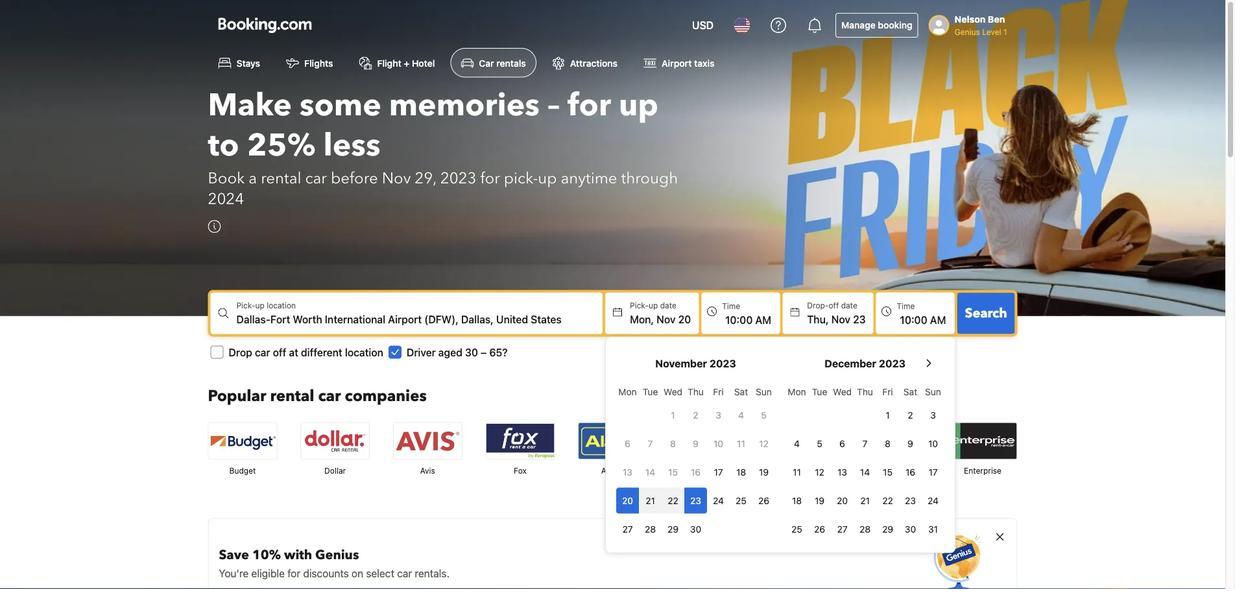 Task type: vqa. For each thing, say whether or not it's contained in the screenshot.


Task type: describe. For each thing, give the bounding box(es) containing it.
manage booking
[[842, 20, 913, 30]]

24 December 2023 checkbox
[[922, 488, 945, 514]]

Pick-up location field
[[236, 312, 603, 327]]

dollar logo image
[[301, 423, 369, 460]]

car rentals link
[[451, 48, 536, 77]]

23 November 2023 checkbox
[[685, 488, 707, 514]]

20 inside pick-up date mon, nov 20
[[678, 313, 691, 326]]

2023 inside make some memories – for up to 25% less book a rental car before nov 29, 2023 for pick-up anytime through 2024
[[440, 168, 477, 189]]

2 29 from the left
[[882, 524, 893, 535]]

5 for 5 checkbox
[[761, 410, 767, 421]]

flights link
[[276, 48, 344, 77]]

4 December 2023 checkbox
[[786, 431, 808, 457]]

17 for 17 option
[[714, 467, 723, 478]]

7 December 2023 checkbox
[[854, 431, 877, 457]]

mon for december
[[788, 387, 806, 397]]

flight
[[377, 58, 401, 68]]

with
[[284, 546, 312, 564]]

sixt logo image
[[764, 423, 832, 460]]

20 for 20 checkbox
[[837, 496, 848, 506]]

rentals
[[497, 58, 526, 68]]

attractions link
[[542, 48, 628, 77]]

2 27 from the left
[[837, 524, 848, 535]]

2024
[[208, 189, 244, 210]]

13 December 2023 checkbox
[[831, 460, 854, 486]]

genius inside the nelson ben genius level 1
[[955, 27, 980, 36]]

10%
[[252, 546, 281, 564]]

mon tue wed thu for november
[[619, 387, 704, 397]]

1 vertical spatial off
[[273, 346, 286, 359]]

1 horizontal spatial location
[[345, 346, 383, 359]]

stays
[[236, 58, 260, 68]]

for inside save 10% with genius you're eligible for discounts on select car rentals.
[[287, 568, 300, 580]]

1 inside the nelson ben genius level 1
[[1004, 27, 1007, 36]]

search
[[965, 304, 1007, 322]]

65?
[[489, 346, 508, 359]]

mon,
[[630, 313, 654, 326]]

10 December 2023 checkbox
[[922, 431, 945, 457]]

tue for november
[[643, 387, 658, 397]]

sun for november 2023
[[756, 387, 772, 397]]

0 horizontal spatial 30
[[465, 346, 478, 359]]

mon tue wed thu for december
[[788, 387, 873, 397]]

some
[[300, 84, 381, 126]]

select
[[366, 568, 395, 580]]

december 2023
[[825, 357, 906, 370]]

fri for november
[[713, 387, 724, 397]]

to
[[208, 124, 239, 167]]

5 for 5 december 2023 checkbox
[[817, 438, 823, 449]]

before
[[331, 168, 378, 189]]

up inside pick-up date mon, nov 20
[[649, 301, 658, 310]]

through
[[621, 168, 678, 189]]

hotel
[[412, 58, 435, 68]]

save 10% with genius you're eligible for discounts on select car rentals.
[[219, 546, 450, 580]]

flight + hotel link
[[349, 48, 445, 77]]

6 for 6 option
[[625, 438, 631, 449]]

5 November 2023 checkbox
[[753, 402, 775, 428]]

18 for '18 november 2023' option
[[736, 467, 746, 478]]

26 December 2023 checkbox
[[808, 517, 831, 543]]

21 for '21 november 2023' checkbox
[[646, 496, 655, 506]]

18 November 2023 checkbox
[[730, 460, 753, 486]]

12 November 2023 checkbox
[[753, 431, 775, 457]]

28 November 2023 checkbox
[[639, 517, 662, 543]]

1 vertical spatial rental
[[270, 386, 314, 407]]

– for 65?
[[481, 346, 487, 359]]

drop car off at different location
[[229, 346, 383, 359]]

usd button
[[685, 10, 722, 41]]

avis
[[420, 467, 435, 476]]

sixt
[[791, 467, 805, 476]]

booking.com online hotel reservations image
[[218, 18, 312, 33]]

drop-
[[807, 301, 829, 310]]

17 for 17 december 2023 option
[[929, 467, 938, 478]]

car
[[479, 58, 494, 68]]

9 November 2023 checkbox
[[685, 431, 707, 457]]

24 November 2023 checkbox
[[707, 488, 730, 514]]

2023 for december
[[879, 357, 906, 370]]

car right drop
[[255, 346, 270, 359]]

wed for december
[[833, 387, 852, 397]]

enterprise logo image
[[949, 423, 1017, 460]]

alamo logo image
[[579, 423, 647, 460]]

grid for december
[[786, 379, 945, 543]]

november 2023
[[655, 357, 736, 370]]

22 for 22 option at right
[[668, 496, 679, 506]]

nelson ben genius level 1
[[955, 14, 1007, 36]]

car inside save 10% with genius you're eligible for discounts on select car rentals.
[[397, 568, 412, 580]]

1 December 2023 checkbox
[[877, 402, 899, 428]]

23 cell
[[685, 486, 707, 514]]

enterprise
[[964, 467, 1002, 476]]

1 for november 2023
[[671, 410, 675, 421]]

2 for november
[[693, 410, 699, 421]]

16 for 16 december 2023 checkbox
[[906, 467, 916, 478]]

make
[[208, 84, 292, 126]]

thu,
[[807, 313, 829, 326]]

alamo
[[601, 467, 624, 476]]

5 December 2023 checkbox
[[808, 431, 831, 457]]

21 November 2023 checkbox
[[639, 488, 662, 514]]

14 November 2023 checkbox
[[639, 460, 662, 486]]

manage booking link
[[836, 13, 919, 38]]

drop-off date thu, nov 23
[[807, 301, 866, 326]]

usd
[[692, 19, 714, 31]]

driver aged 30 – 65?
[[407, 346, 508, 359]]

flights
[[304, 58, 333, 68]]

book
[[208, 168, 245, 189]]

car rentals
[[479, 58, 526, 68]]

13 for the 13 "option"
[[838, 467, 847, 478]]

20 November 2023 checkbox
[[616, 488, 639, 514]]

3 for november 2023
[[716, 410, 721, 421]]

avis logo image
[[394, 423, 462, 460]]

14 for 14 december 2023 option in the bottom of the page
[[860, 467, 870, 478]]

thrifty
[[693, 467, 717, 476]]

17 December 2023 checkbox
[[922, 460, 945, 486]]

31 December 2023 checkbox
[[922, 517, 945, 543]]

8 for 8 option
[[885, 438, 891, 449]]

31
[[929, 524, 938, 535]]

25 November 2023 checkbox
[[730, 488, 753, 514]]

at
[[289, 346, 298, 359]]

11 for 11 checkbox
[[737, 438, 745, 449]]

car inside make some memories – for up to 25% less book a rental car before nov 29, 2023 for pick-up anytime through 2024
[[305, 168, 327, 189]]

28 for 28 option
[[645, 524, 656, 535]]

mon for november
[[619, 387, 637, 397]]

22 cell
[[662, 486, 685, 514]]

22 November 2023 checkbox
[[662, 488, 685, 514]]

you're
[[219, 568, 249, 580]]

30 for 30 checkbox at the bottom
[[905, 524, 916, 535]]

24 for '24 december 2023' checkbox
[[928, 496, 939, 506]]

taxis
[[694, 58, 715, 68]]

thrifty logo image
[[671, 423, 739, 460]]

different
[[301, 346, 342, 359]]

car down different
[[318, 386, 341, 407]]

pick-
[[504, 168, 538, 189]]

save
[[219, 546, 249, 564]]

28 December 2023 checkbox
[[854, 517, 877, 543]]

driver
[[407, 346, 436, 359]]

thu for november
[[688, 387, 704, 397]]

1 27 from the left
[[623, 524, 633, 535]]

9 for 9 december 2023 option at the right of the page
[[908, 438, 913, 449]]

3 for december 2023
[[931, 410, 936, 421]]

– for for
[[548, 84, 560, 126]]

29,
[[415, 168, 436, 189]]

genius inside save 10% with genius you're eligible for discounts on select car rentals.
[[315, 546, 359, 564]]

1 29 from the left
[[668, 524, 679, 535]]

11 for 11 december 2023 checkbox
[[793, 467, 801, 478]]

30 November 2023 checkbox
[[685, 517, 707, 543]]

tue for december
[[812, 387, 827, 397]]

dollar
[[324, 467, 346, 476]]

popular rental car companies
[[208, 386, 427, 407]]

15 December 2023 checkbox
[[877, 460, 899, 486]]

sat for december 2023
[[904, 387, 918, 397]]

1 for december 2023
[[886, 410, 890, 421]]



Task type: locate. For each thing, give the bounding box(es) containing it.
13 November 2023 checkbox
[[616, 460, 639, 486]]

1 horizontal spatial 2
[[908, 410, 913, 421]]

2 8 from the left
[[885, 438, 891, 449]]

for down with
[[287, 568, 300, 580]]

19 inside option
[[815, 496, 825, 506]]

30 right aged
[[465, 346, 478, 359]]

1 inside checkbox
[[671, 410, 675, 421]]

27
[[623, 524, 633, 535], [837, 524, 848, 535]]

fri up 1 december 2023 option
[[883, 387, 893, 397]]

hertz logo image
[[856, 423, 924, 460]]

1 6 from the left
[[625, 438, 631, 449]]

ben
[[988, 14, 1005, 25]]

1 horizontal spatial for
[[480, 168, 500, 189]]

0 horizontal spatial 26
[[758, 496, 770, 506]]

1 14 from the left
[[646, 467, 655, 478]]

30 inside checkbox
[[905, 524, 916, 535]]

10 left 11 checkbox
[[714, 438, 723, 449]]

23 inside drop-off date thu, nov 23
[[853, 313, 866, 326]]

date
[[660, 301, 677, 310], [841, 301, 858, 310]]

4 right 3 november 2023 checkbox
[[738, 410, 744, 421]]

pick- for pick-up location
[[236, 301, 255, 310]]

2 horizontal spatial 30
[[905, 524, 916, 535]]

1 10 from the left
[[714, 438, 723, 449]]

2 mon from the left
[[788, 387, 806, 397]]

nelson
[[955, 14, 986, 25]]

9 left the 10 checkbox
[[693, 438, 699, 449]]

28 inside option
[[645, 524, 656, 535]]

21 right 20 checkbox
[[860, 496, 870, 506]]

13 inside "option"
[[838, 467, 847, 478]]

16 right hertz
[[906, 467, 916, 478]]

9
[[693, 438, 699, 449], [908, 438, 913, 449]]

18 inside 18 checkbox
[[792, 496, 802, 506]]

19 right '18 november 2023' option
[[759, 467, 769, 478]]

rentals.
[[415, 568, 450, 580]]

2 13 from the left
[[838, 467, 847, 478]]

19
[[759, 467, 769, 478], [815, 496, 825, 506]]

fri
[[713, 387, 724, 397], [883, 387, 893, 397]]

pick-up date mon, nov 20
[[630, 301, 691, 326]]

5 right 4 option
[[761, 410, 767, 421]]

2 for december
[[908, 410, 913, 421]]

date inside pick-up date mon, nov 20
[[660, 301, 677, 310]]

6 for '6 december 2023' option
[[840, 438, 845, 449]]

+
[[404, 58, 410, 68]]

1 horizontal spatial 24
[[928, 496, 939, 506]]

1 horizontal spatial 7
[[863, 438, 868, 449]]

mon tue wed thu up 1 checkbox
[[619, 387, 704, 397]]

2 mon tue wed thu from the left
[[788, 387, 873, 397]]

0 horizontal spatial fri
[[713, 387, 724, 397]]

1 horizontal spatial 21
[[860, 496, 870, 506]]

0 vertical spatial location
[[267, 301, 296, 310]]

fri up 3 november 2023 checkbox
[[713, 387, 724, 397]]

8 inside checkbox
[[670, 438, 676, 449]]

nov right thu, at bottom
[[832, 313, 851, 326]]

26 left 27 option
[[814, 524, 825, 535]]

7 for 7 december 2023 option
[[863, 438, 868, 449]]

8 inside option
[[885, 438, 891, 449]]

9 for the 9 checkbox
[[693, 438, 699, 449]]

1 21 from the left
[[646, 496, 655, 506]]

1 horizontal spatial sat
[[904, 387, 918, 397]]

3 right 2 december 2023 option
[[931, 410, 936, 421]]

4 for 4 option
[[738, 410, 744, 421]]

1 horizontal spatial nov
[[657, 313, 676, 326]]

2 horizontal spatial 2023
[[879, 357, 906, 370]]

2 21 from the left
[[860, 496, 870, 506]]

2 2 from the left
[[908, 410, 913, 421]]

2 vertical spatial for
[[287, 568, 300, 580]]

2 24 from the left
[[928, 496, 939, 506]]

1 2 from the left
[[693, 410, 699, 421]]

1 vertical spatial 26
[[814, 524, 825, 535]]

21
[[646, 496, 655, 506], [860, 496, 870, 506]]

21 for 21 checkbox
[[860, 496, 870, 506]]

11 inside checkbox
[[793, 467, 801, 478]]

22 inside option
[[668, 496, 679, 506]]

7 for 7 november 2023 option
[[648, 438, 653, 449]]

2 horizontal spatial for
[[568, 84, 611, 126]]

12 inside checkbox
[[759, 438, 769, 449]]

1 horizontal spatial 14
[[860, 467, 870, 478]]

rental right a
[[261, 168, 301, 189]]

23 for 23 'checkbox'
[[690, 496, 701, 506]]

1 sat from the left
[[734, 387, 748, 397]]

3 right 2 november 2023 checkbox on the right bottom
[[716, 410, 721, 421]]

14 inside checkbox
[[646, 467, 655, 478]]

1 wed from the left
[[664, 387, 683, 397]]

8 for 8 checkbox
[[670, 438, 676, 449]]

7 right 6 option
[[648, 438, 653, 449]]

0 horizontal spatial nov
[[382, 168, 411, 189]]

1 horizontal spatial 11
[[793, 467, 801, 478]]

1 22 from the left
[[668, 496, 679, 506]]

16 inside checkbox
[[906, 467, 916, 478]]

6 left 7 november 2023 option
[[625, 438, 631, 449]]

19 inside option
[[759, 467, 769, 478]]

0 horizontal spatial 6
[[625, 438, 631, 449]]

11 right the 10 checkbox
[[737, 438, 745, 449]]

16 right "15" option
[[691, 467, 701, 478]]

genius
[[955, 27, 980, 36], [315, 546, 359, 564]]

17 inside option
[[714, 467, 723, 478]]

16 for 16 november 2023 option
[[691, 467, 701, 478]]

budget logo image
[[209, 423, 277, 460]]

sun up 5 checkbox
[[756, 387, 772, 397]]

22 inside checkbox
[[883, 496, 893, 506]]

2 6 from the left
[[840, 438, 845, 449]]

memories
[[389, 84, 540, 126]]

10 for the 10 checkbox
[[714, 438, 723, 449]]

19 November 2023 checkbox
[[753, 460, 775, 486]]

2023
[[440, 168, 477, 189], [710, 357, 736, 370], [879, 357, 906, 370]]

nov for mon,
[[657, 313, 676, 326]]

2 horizontal spatial 23
[[905, 496, 916, 506]]

rental
[[261, 168, 301, 189], [270, 386, 314, 407]]

30 left 31
[[905, 524, 916, 535]]

thu
[[688, 387, 704, 397], [857, 387, 873, 397]]

2 right 1 checkbox
[[693, 410, 699, 421]]

location up at
[[267, 301, 296, 310]]

nov inside make some memories – for up to 25% less book a rental car before nov 29, 2023 for pick-up anytime through 2024
[[382, 168, 411, 189]]

30 inside option
[[690, 524, 702, 535]]

attractions
[[570, 58, 618, 68]]

2023 for november
[[710, 357, 736, 370]]

airport taxis
[[662, 58, 715, 68]]

20
[[678, 313, 691, 326], [622, 496, 633, 506], [837, 496, 848, 506]]

flight + hotel
[[377, 58, 435, 68]]

1 vertical spatial 25
[[792, 524, 803, 535]]

fox
[[514, 467, 527, 476]]

9 December 2023 checkbox
[[899, 431, 922, 457]]

1 horizontal spatial mon tue wed thu
[[788, 387, 873, 397]]

pick- up mon,
[[630, 301, 649, 310]]

19 December 2023 checkbox
[[808, 488, 831, 514]]

0 horizontal spatial sat
[[734, 387, 748, 397]]

7
[[648, 438, 653, 449], [863, 438, 868, 449]]

17
[[714, 467, 723, 478], [929, 467, 938, 478]]

0 vertical spatial –
[[548, 84, 560, 126]]

1 28 from the left
[[645, 524, 656, 535]]

24 left '25 november 2023' checkbox
[[713, 496, 724, 506]]

29 December 2023 checkbox
[[877, 517, 899, 543]]

location
[[267, 301, 296, 310], [345, 346, 383, 359]]

13 inside option
[[623, 467, 633, 478]]

1 horizontal spatial wed
[[833, 387, 852, 397]]

0 vertical spatial 4
[[738, 410, 744, 421]]

14 for 14 november 2023 checkbox
[[646, 467, 655, 478]]

2 17 from the left
[[929, 467, 938, 478]]

sat up 4 option
[[734, 387, 748, 397]]

25 for '25 november 2023' checkbox
[[736, 496, 747, 506]]

mon up the "sixt logo"
[[788, 387, 806, 397]]

0 vertical spatial for
[[568, 84, 611, 126]]

25 for 25 december 2023 option
[[792, 524, 803, 535]]

1 horizontal spatial 23
[[853, 313, 866, 326]]

up
[[619, 84, 659, 126], [538, 168, 557, 189], [255, 301, 265, 310], [649, 301, 658, 310]]

11 December 2023 checkbox
[[786, 460, 808, 486]]

pick-
[[236, 301, 255, 310], [630, 301, 649, 310]]

0 vertical spatial 18
[[736, 467, 746, 478]]

0 horizontal spatial mon tue wed thu
[[619, 387, 704, 397]]

29
[[668, 524, 679, 535], [882, 524, 893, 535]]

date for 23
[[841, 301, 858, 310]]

14 left "15" option
[[646, 467, 655, 478]]

25 inside checkbox
[[736, 496, 747, 506]]

30 right 29 checkbox
[[690, 524, 702, 535]]

4 inside checkbox
[[794, 438, 800, 449]]

2 15 from the left
[[883, 467, 893, 478]]

16 December 2023 checkbox
[[899, 460, 922, 486]]

anytime
[[561, 168, 617, 189]]

2 fri from the left
[[883, 387, 893, 397]]

eligible
[[251, 568, 285, 580]]

for down attractions
[[568, 84, 611, 126]]

12 for 12 december 2023 option
[[815, 467, 825, 478]]

1 horizontal spatial 12
[[815, 467, 825, 478]]

28 for "28" checkbox on the right
[[860, 524, 871, 535]]

0 horizontal spatial –
[[481, 346, 487, 359]]

26 November 2023 checkbox
[[753, 488, 775, 514]]

1 vertical spatial genius
[[315, 546, 359, 564]]

2 16 from the left
[[906, 467, 916, 478]]

19 right 18 checkbox
[[815, 496, 825, 506]]

13 for 13 option
[[623, 467, 633, 478]]

1 horizontal spatial 15
[[883, 467, 893, 478]]

2 10 from the left
[[928, 438, 938, 449]]

pick- up drop
[[236, 301, 255, 310]]

18 inside '18 november 2023' option
[[736, 467, 746, 478]]

1 horizontal spatial 8
[[885, 438, 891, 449]]

19 for 19 november 2023 option
[[759, 467, 769, 478]]

1 horizontal spatial 4
[[794, 438, 800, 449]]

0 horizontal spatial 14
[[646, 467, 655, 478]]

1 horizontal spatial mon
[[788, 387, 806, 397]]

20 right 19 december 2023 option
[[837, 496, 848, 506]]

genius up discounts
[[315, 546, 359, 564]]

23 inside 'checkbox'
[[690, 496, 701, 506]]

november
[[655, 357, 707, 370]]

7 November 2023 checkbox
[[639, 431, 662, 457]]

1 9 from the left
[[693, 438, 699, 449]]

0 horizontal spatial grid
[[616, 379, 775, 543]]

13 left 14 november 2023 checkbox
[[623, 467, 633, 478]]

26 right '25 november 2023' checkbox
[[758, 496, 770, 506]]

7 inside 7 november 2023 option
[[648, 438, 653, 449]]

0 vertical spatial 5
[[761, 410, 767, 421]]

2 right 1 december 2023 option
[[908, 410, 913, 421]]

20 left '21 november 2023' checkbox
[[622, 496, 633, 506]]

1 horizontal spatial 9
[[908, 438, 913, 449]]

27 December 2023 checkbox
[[831, 517, 854, 543]]

21 inside cell
[[646, 496, 655, 506]]

grid
[[616, 379, 775, 543], [786, 379, 945, 543]]

24 inside checkbox
[[928, 496, 939, 506]]

0 horizontal spatial sun
[[756, 387, 772, 397]]

pick- inside pick-up date mon, nov 20
[[630, 301, 649, 310]]

off up thu, at bottom
[[829, 301, 839, 310]]

0 horizontal spatial wed
[[664, 387, 683, 397]]

companies
[[345, 386, 427, 407]]

sun up 3 december 2023 checkbox
[[925, 387, 941, 397]]

1 left 2 december 2023 option
[[886, 410, 890, 421]]

9 left 10 option on the right of page
[[908, 438, 913, 449]]

1 horizontal spatial 25
[[792, 524, 803, 535]]

1 vertical spatial 19
[[815, 496, 825, 506]]

2 wed from the left
[[833, 387, 852, 397]]

0 vertical spatial 12
[[759, 438, 769, 449]]

tue
[[643, 387, 658, 397], [812, 387, 827, 397]]

1 pick- from the left
[[236, 301, 255, 310]]

15 for "15" option
[[668, 467, 678, 478]]

2 sat from the left
[[904, 387, 918, 397]]

4 left 5 december 2023 checkbox
[[794, 438, 800, 449]]

24 right 23 december 2023 checkbox
[[928, 496, 939, 506]]

13
[[623, 467, 633, 478], [838, 467, 847, 478]]

0 horizontal spatial 8
[[670, 438, 676, 449]]

28 inside checkbox
[[860, 524, 871, 535]]

30 December 2023 checkbox
[[899, 517, 922, 543]]

tue down november
[[643, 387, 658, 397]]

1 horizontal spatial 26
[[814, 524, 825, 535]]

10 November 2023 checkbox
[[707, 431, 730, 457]]

level
[[982, 27, 1001, 36]]

mon tue wed thu down december
[[788, 387, 873, 397]]

1 fri from the left
[[713, 387, 724, 397]]

sat for november 2023
[[734, 387, 748, 397]]

20 inside cell
[[622, 496, 633, 506]]

26
[[758, 496, 770, 506], [814, 524, 825, 535]]

6
[[625, 438, 631, 449], [840, 438, 845, 449]]

1 3 from the left
[[716, 410, 721, 421]]

hertz
[[880, 467, 901, 476]]

0 horizontal spatial pick-
[[236, 301, 255, 310]]

popular
[[208, 386, 266, 407]]

23 inside checkbox
[[905, 496, 916, 506]]

6 December 2023 checkbox
[[831, 431, 854, 457]]

24
[[713, 496, 724, 506], [928, 496, 939, 506]]

23 for 23 december 2023 checkbox
[[905, 496, 916, 506]]

18 for 18 checkbox
[[792, 496, 802, 506]]

1 15 from the left
[[668, 467, 678, 478]]

0 horizontal spatial 19
[[759, 467, 769, 478]]

1
[[1004, 27, 1007, 36], [671, 410, 675, 421], [886, 410, 890, 421]]

12 inside option
[[815, 467, 825, 478]]

1 horizontal spatial 29
[[882, 524, 893, 535]]

sun
[[756, 387, 772, 397], [925, 387, 941, 397]]

16 November 2023 checkbox
[[685, 460, 707, 486]]

rental down at
[[270, 386, 314, 407]]

23 right 22 option at right
[[690, 496, 701, 506]]

5 right '4' checkbox
[[817, 438, 823, 449]]

wed up 1 checkbox
[[664, 387, 683, 397]]

6 left 7 december 2023 option
[[840, 438, 845, 449]]

1 right level
[[1004, 27, 1007, 36]]

2 horizontal spatial nov
[[832, 313, 851, 326]]

18 left 19 december 2023 option
[[792, 496, 802, 506]]

1 horizontal spatial 19
[[815, 496, 825, 506]]

13 right 12 december 2023 option
[[838, 467, 847, 478]]

10 for 10 option on the right of page
[[928, 438, 938, 449]]

22 December 2023 checkbox
[[877, 488, 899, 514]]

1 horizontal spatial 30
[[690, 524, 702, 535]]

2 14 from the left
[[860, 467, 870, 478]]

see terms and conditions for more information image
[[208, 220, 221, 233]]

search button
[[957, 293, 1015, 334]]

11 left 12 december 2023 option
[[793, 467, 801, 478]]

nov inside pick-up date mon, nov 20
[[657, 313, 676, 326]]

12 December 2023 checkbox
[[808, 460, 831, 486]]

1 inside option
[[886, 410, 890, 421]]

2023 right 29,
[[440, 168, 477, 189]]

20 December 2023 checkbox
[[831, 488, 854, 514]]

airport
[[662, 58, 692, 68]]

– inside make some memories – for up to 25% less book a rental car before nov 29, 2023 for pick-up anytime through 2024
[[548, 84, 560, 126]]

2 thu from the left
[[857, 387, 873, 397]]

1 tue from the left
[[643, 387, 658, 397]]

aged
[[438, 346, 463, 359]]

14 December 2023 checkbox
[[854, 460, 877, 486]]

21 right 20 november 2023 checkbox
[[646, 496, 655, 506]]

12 right 11 checkbox
[[759, 438, 769, 449]]

29 right 28 option
[[668, 524, 679, 535]]

29 November 2023 checkbox
[[662, 517, 685, 543]]

15 right 14 december 2023 option in the bottom of the page
[[883, 467, 893, 478]]

nov inside drop-off date thu, nov 23
[[832, 313, 851, 326]]

3
[[716, 410, 721, 421], [931, 410, 936, 421]]

12
[[759, 438, 769, 449], [815, 467, 825, 478]]

8
[[670, 438, 676, 449], [885, 438, 891, 449]]

1 grid from the left
[[616, 379, 775, 543]]

0 horizontal spatial 18
[[736, 467, 746, 478]]

booking
[[878, 20, 913, 30]]

0 horizontal spatial 15
[[668, 467, 678, 478]]

date up november
[[660, 301, 677, 310]]

wed for november
[[664, 387, 683, 397]]

1 horizontal spatial thu
[[857, 387, 873, 397]]

1 horizontal spatial 6
[[840, 438, 845, 449]]

1 horizontal spatial 18
[[792, 496, 802, 506]]

off
[[829, 301, 839, 310], [273, 346, 286, 359]]

22 for the 22 december 2023 checkbox
[[883, 496, 893, 506]]

1 horizontal spatial pick-
[[630, 301, 649, 310]]

15 right 14 november 2023 checkbox
[[668, 467, 678, 478]]

0 horizontal spatial 22
[[668, 496, 679, 506]]

9 inside option
[[908, 438, 913, 449]]

car
[[305, 168, 327, 189], [255, 346, 270, 359], [318, 386, 341, 407], [397, 568, 412, 580]]

17 right 16 november 2023 option
[[714, 467, 723, 478]]

0 horizontal spatial 4
[[738, 410, 744, 421]]

0 horizontal spatial 12
[[759, 438, 769, 449]]

6 November 2023 checkbox
[[616, 431, 639, 457]]

8 December 2023 checkbox
[[877, 431, 899, 457]]

3 December 2023 checkbox
[[922, 402, 945, 428]]

wed down december
[[833, 387, 852, 397]]

off left at
[[273, 346, 286, 359]]

on
[[352, 568, 363, 580]]

0 horizontal spatial 20
[[622, 496, 633, 506]]

26 inside option
[[758, 496, 770, 506]]

rental inside make some memories – for up to 25% less book a rental car before nov 29, 2023 for pick-up anytime through 2024
[[261, 168, 301, 189]]

see terms and conditions for more information image
[[208, 220, 221, 233]]

0 vertical spatial genius
[[955, 27, 980, 36]]

tue down december
[[812, 387, 827, 397]]

2 inside 2 november 2023 checkbox
[[693, 410, 699, 421]]

0 horizontal spatial genius
[[315, 546, 359, 564]]

0 horizontal spatial location
[[267, 301, 296, 310]]

date for 20
[[660, 301, 677, 310]]

19 for 19 december 2023 option
[[815, 496, 825, 506]]

2 9 from the left
[[908, 438, 913, 449]]

21 cell
[[639, 486, 662, 514]]

5
[[761, 410, 767, 421], [817, 438, 823, 449]]

grid for november
[[616, 379, 775, 543]]

7 right '6 december 2023' option
[[863, 438, 868, 449]]

2 22 from the left
[[883, 496, 893, 506]]

1 17 from the left
[[714, 467, 723, 478]]

2 date from the left
[[841, 301, 858, 310]]

9 inside checkbox
[[693, 438, 699, 449]]

17 inside option
[[929, 467, 938, 478]]

2 horizontal spatial 20
[[837, 496, 848, 506]]

make some memories – for up to 25% less book a rental car before nov 29, 2023 for pick-up anytime through 2024
[[208, 84, 678, 210]]

15 November 2023 checkbox
[[662, 460, 685, 486]]

25%
[[247, 124, 316, 167]]

date inside drop-off date thu, nov 23
[[841, 301, 858, 310]]

car left before
[[305, 168, 327, 189]]

stays link
[[208, 48, 271, 77]]

8 November 2023 checkbox
[[662, 431, 685, 457]]

15 for 15 checkbox
[[883, 467, 893, 478]]

10 inside option
[[928, 438, 938, 449]]

drop
[[229, 346, 252, 359]]

22
[[668, 496, 679, 506], [883, 496, 893, 506]]

pick- for pick-up date mon, nov 20
[[630, 301, 649, 310]]

0 vertical spatial off
[[829, 301, 839, 310]]

1 vertical spatial 4
[[794, 438, 800, 449]]

nov for thu,
[[832, 313, 851, 326]]

0 horizontal spatial 25
[[736, 496, 747, 506]]

1 horizontal spatial 3
[[931, 410, 936, 421]]

1 thu from the left
[[688, 387, 704, 397]]

20 cell
[[616, 486, 639, 514]]

0 horizontal spatial for
[[287, 568, 300, 580]]

20 right mon,
[[678, 313, 691, 326]]

10 inside checkbox
[[714, 438, 723, 449]]

0 vertical spatial rental
[[261, 168, 301, 189]]

0 vertical spatial 25
[[736, 496, 747, 506]]

25 left '26 december 2023' checkbox
[[792, 524, 803, 535]]

–
[[548, 84, 560, 126], [481, 346, 487, 359]]

2 November 2023 checkbox
[[685, 402, 707, 428]]

12 right sixt
[[815, 467, 825, 478]]

2
[[693, 410, 699, 421], [908, 410, 913, 421]]

24 for 24 november 2023 option at the right
[[713, 496, 724, 506]]

28
[[645, 524, 656, 535], [860, 524, 871, 535]]

7 inside 7 december 2023 option
[[863, 438, 868, 449]]

1 sun from the left
[[756, 387, 772, 397]]

0 horizontal spatial 28
[[645, 524, 656, 535]]

22 right '21 november 2023' checkbox
[[668, 496, 679, 506]]

25 right 24 november 2023 option at the right
[[736, 496, 747, 506]]

– down attractions link
[[548, 84, 560, 126]]

genius down nelson
[[955, 27, 980, 36]]

23 right the 22 december 2023 checkbox
[[905, 496, 916, 506]]

1 7 from the left
[[648, 438, 653, 449]]

2 sun from the left
[[925, 387, 941, 397]]

0 horizontal spatial 3
[[716, 410, 721, 421]]

1 horizontal spatial sun
[[925, 387, 941, 397]]

24 inside option
[[713, 496, 724, 506]]

30 for 30 november 2023 option
[[690, 524, 702, 535]]

3 November 2023 checkbox
[[707, 402, 730, 428]]

1 horizontal spatial genius
[[955, 27, 980, 36]]

8 right 7 december 2023 option
[[885, 438, 891, 449]]

2 inside 2 december 2023 option
[[908, 410, 913, 421]]

23 right thu, at bottom
[[853, 313, 866, 326]]

23 December 2023 checkbox
[[899, 488, 922, 514]]

1 vertical spatial for
[[480, 168, 500, 189]]

30
[[465, 346, 478, 359], [690, 524, 702, 535], [905, 524, 916, 535]]

2 pick- from the left
[[630, 301, 649, 310]]

fox logo image
[[486, 423, 554, 460]]

10 right 9 december 2023 option at the right of the page
[[928, 438, 938, 449]]

1 mon from the left
[[619, 387, 637, 397]]

december
[[825, 357, 877, 370]]

sun for december 2023
[[925, 387, 941, 397]]

1 horizontal spatial 5
[[817, 438, 823, 449]]

date right drop-
[[841, 301, 858, 310]]

1 mon tue wed thu from the left
[[619, 387, 704, 397]]

2023 right december
[[879, 357, 906, 370]]

budget
[[229, 467, 256, 476]]

16 inside option
[[691, 467, 701, 478]]

18 December 2023 checkbox
[[786, 488, 808, 514]]

for left "pick-"
[[480, 168, 500, 189]]

22 right 21 checkbox
[[883, 496, 893, 506]]

11 inside checkbox
[[737, 438, 745, 449]]

15 inside "15" option
[[668, 467, 678, 478]]

1 horizontal spatial 1
[[886, 410, 890, 421]]

1 13 from the left
[[623, 467, 633, 478]]

18 right 17 option
[[736, 467, 746, 478]]

thu down december 2023
[[857, 387, 873, 397]]

26 inside checkbox
[[814, 524, 825, 535]]

4
[[738, 410, 744, 421], [794, 438, 800, 449]]

26 for 26 option
[[758, 496, 770, 506]]

0 vertical spatial 19
[[759, 467, 769, 478]]

17 right 16 december 2023 checkbox
[[929, 467, 938, 478]]

14 left 15 checkbox
[[860, 467, 870, 478]]

car right the select
[[397, 568, 412, 580]]

15
[[668, 467, 678, 478], [883, 467, 893, 478]]

2 28 from the left
[[860, 524, 871, 535]]

25 inside option
[[792, 524, 803, 535]]

1 horizontal spatial 2023
[[710, 357, 736, 370]]

pick-up location
[[236, 301, 296, 310]]

1 horizontal spatial off
[[829, 301, 839, 310]]

1 vertical spatial 5
[[817, 438, 823, 449]]

4 November 2023 checkbox
[[730, 402, 753, 428]]

a
[[249, 168, 257, 189]]

0 horizontal spatial date
[[660, 301, 677, 310]]

1 8 from the left
[[670, 438, 676, 449]]

location right different
[[345, 346, 383, 359]]

27 left "28" checkbox on the right
[[837, 524, 848, 535]]

4 for '4' checkbox
[[794, 438, 800, 449]]

0 horizontal spatial 10
[[714, 438, 723, 449]]

17 November 2023 checkbox
[[707, 460, 730, 486]]

14 inside option
[[860, 467, 870, 478]]

23
[[853, 313, 866, 326], [690, 496, 701, 506], [905, 496, 916, 506]]

2 3 from the left
[[931, 410, 936, 421]]

2023 right november
[[710, 357, 736, 370]]

1 date from the left
[[660, 301, 677, 310]]

25 December 2023 checkbox
[[786, 517, 808, 543]]

1 16 from the left
[[691, 467, 701, 478]]

0 horizontal spatial thu
[[688, 387, 704, 397]]

15 inside 15 checkbox
[[883, 467, 893, 478]]

2 December 2023 checkbox
[[899, 402, 922, 428]]

11 November 2023 checkbox
[[730, 431, 753, 457]]

0 horizontal spatial 24
[[713, 496, 724, 506]]

2 tue from the left
[[812, 387, 827, 397]]

fri for december
[[883, 387, 893, 397]]

thu for december
[[857, 387, 873, 397]]

1 24 from the left
[[713, 496, 724, 506]]

1 horizontal spatial 20
[[678, 313, 691, 326]]

1 November 2023 checkbox
[[662, 402, 685, 428]]

off inside drop-off date thu, nov 23
[[829, 301, 839, 310]]

0 vertical spatial 26
[[758, 496, 770, 506]]

airport taxis link
[[633, 48, 725, 77]]

1 horizontal spatial 28
[[860, 524, 871, 535]]

less
[[323, 124, 381, 167]]

21 December 2023 checkbox
[[854, 488, 877, 514]]

2 horizontal spatial 1
[[1004, 27, 1007, 36]]

29 right "28" checkbox on the right
[[882, 524, 893, 535]]

12 for 12 checkbox
[[759, 438, 769, 449]]

2 grid from the left
[[786, 379, 945, 543]]

14
[[646, 467, 655, 478], [860, 467, 870, 478]]

20 for 20 november 2023 checkbox
[[622, 496, 633, 506]]

27 November 2023 checkbox
[[616, 517, 639, 543]]

discounts
[[303, 568, 349, 580]]

1 horizontal spatial tue
[[812, 387, 827, 397]]

4 inside option
[[738, 410, 744, 421]]

1 left 2 november 2023 checkbox on the right bottom
[[671, 410, 675, 421]]

nov right mon,
[[657, 313, 676, 326]]

0 horizontal spatial 5
[[761, 410, 767, 421]]

2 7 from the left
[[863, 438, 868, 449]]

manage
[[842, 20, 876, 30]]

26 for '26 december 2023' checkbox
[[814, 524, 825, 535]]

0 horizontal spatial 2
[[693, 410, 699, 421]]

10
[[714, 438, 723, 449], [928, 438, 938, 449]]

sat up 2 december 2023 option
[[904, 387, 918, 397]]

0 horizontal spatial tue
[[643, 387, 658, 397]]

– left 65?
[[481, 346, 487, 359]]

0 horizontal spatial mon
[[619, 387, 637, 397]]



